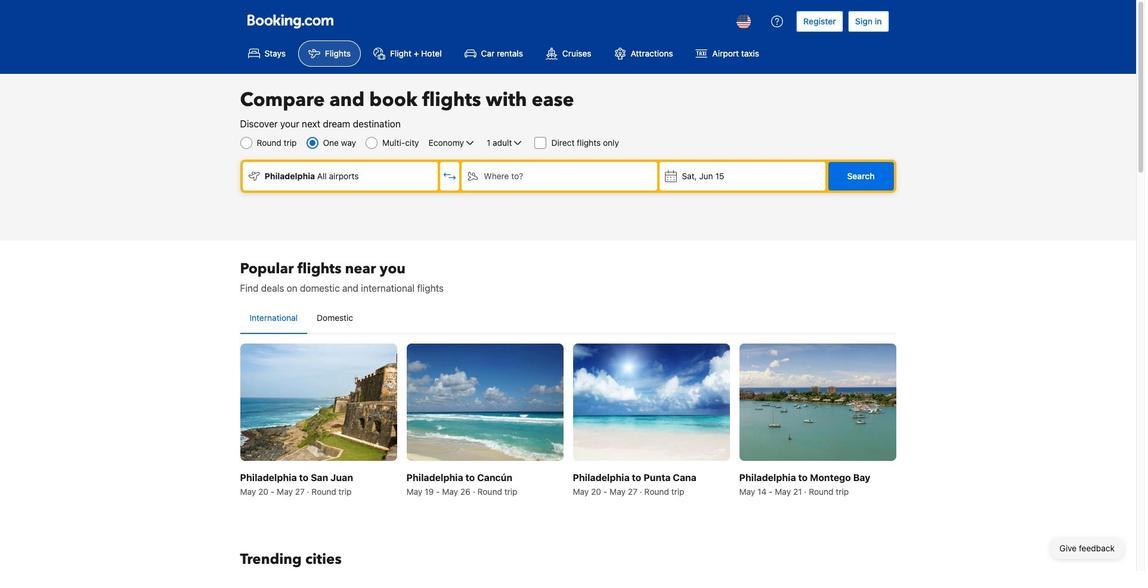 Task type: vqa. For each thing, say whether or not it's contained in the screenshot.
Car
no



Task type: locate. For each thing, give the bounding box(es) containing it.
flights homepage image
[[247, 14, 333, 29]]

tab list
[[240, 303, 896, 335]]

philadelphia to cancún image
[[406, 344, 563, 462]]

philadelphia to montego bay image
[[739, 344, 896, 462]]



Task type: describe. For each thing, give the bounding box(es) containing it.
philadelphia to punta cana image
[[573, 344, 730, 462]]

philadelphia to san juan image
[[240, 344, 397, 462]]



